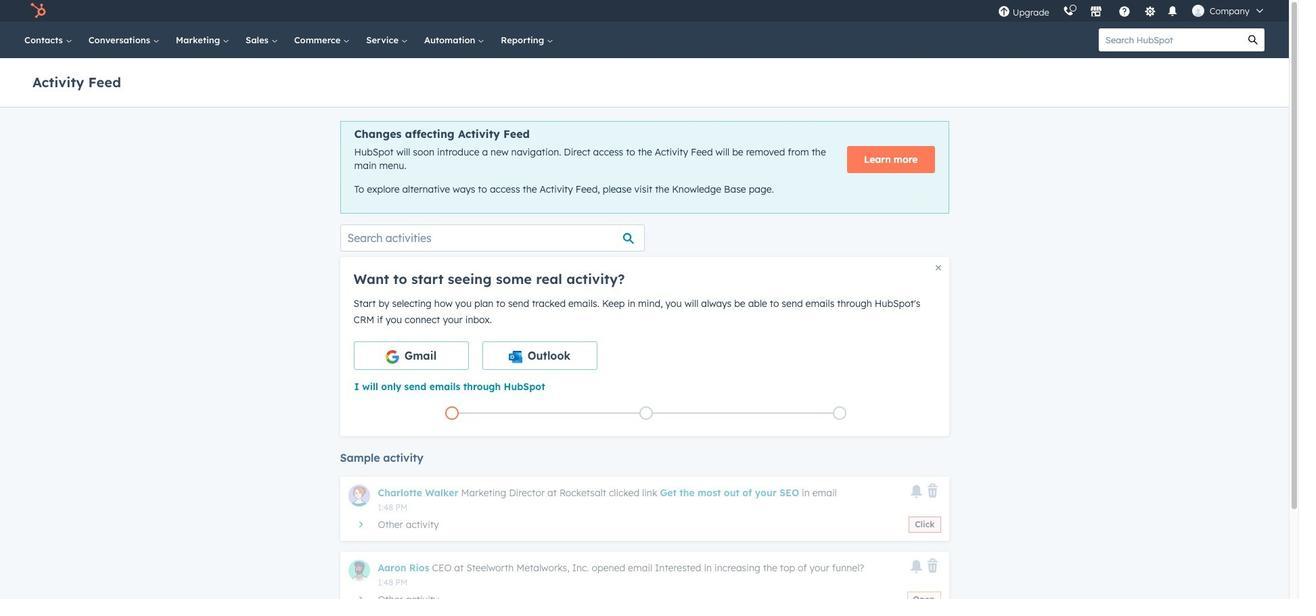 Task type: locate. For each thing, give the bounding box(es) containing it.
Search HubSpot search field
[[1099, 28, 1242, 51]]

menu
[[991, 0, 1273, 22]]

list
[[355, 404, 937, 423]]

None checkbox
[[354, 342, 469, 370]]

Search activities search field
[[340, 225, 645, 252]]

None checkbox
[[482, 342, 597, 370]]

onboarding.steps.sendtrackedemailingmail.title image
[[643, 410, 649, 418]]



Task type: vqa. For each thing, say whether or not it's contained in the screenshot.
the left The Funky
no



Task type: describe. For each thing, give the bounding box(es) containing it.
close image
[[936, 265, 941, 271]]

marketplaces image
[[1090, 6, 1102, 18]]

onboarding.steps.finalstep.title image
[[837, 410, 843, 418]]

jacob simon image
[[1192, 5, 1205, 17]]



